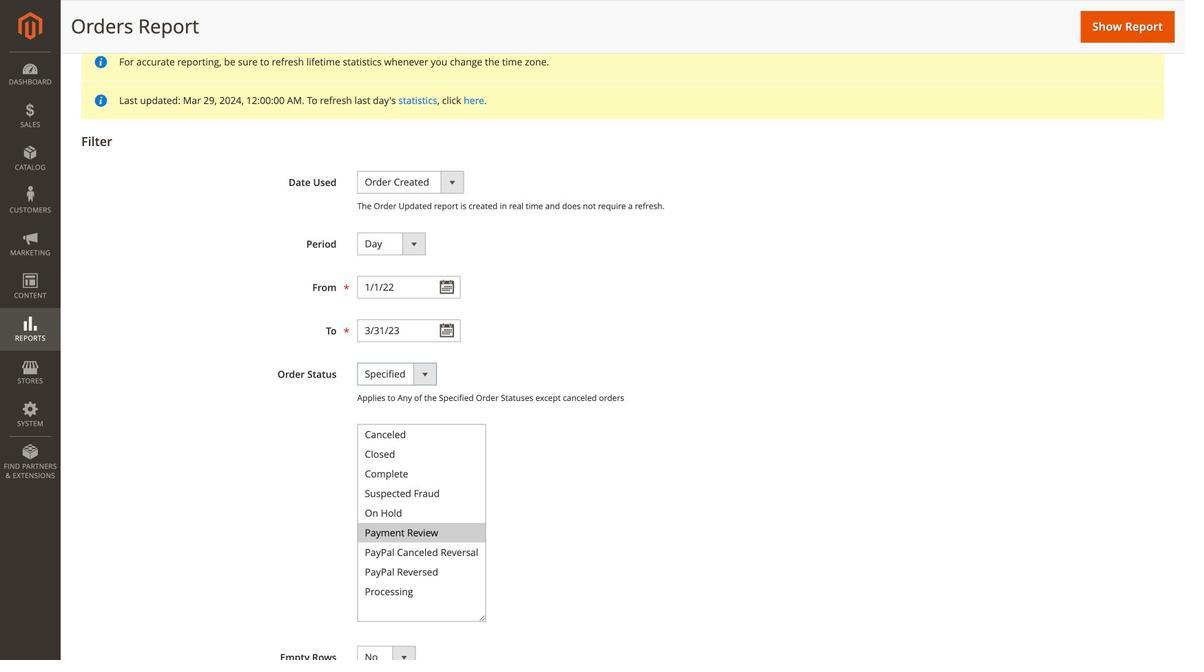 Task type: locate. For each thing, give the bounding box(es) containing it.
None text field
[[357, 276, 461, 299]]

None text field
[[357, 319, 461, 342]]

magento admin panel image
[[18, 12, 42, 40]]

menu bar
[[0, 52, 61, 488]]



